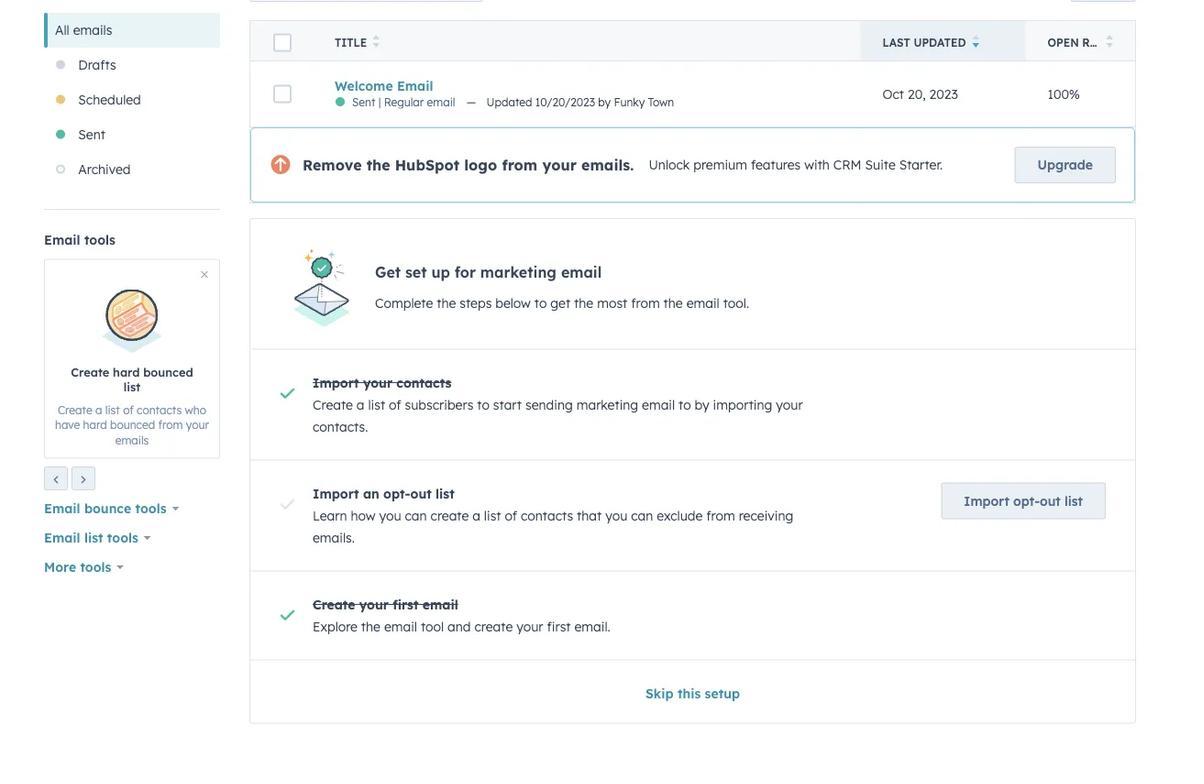 Task type: vqa. For each thing, say whether or not it's contained in the screenshot.
Jer Mill icon on the right
no



Task type: describe. For each thing, give the bounding box(es) containing it.
opt- inside button
[[1014, 493, 1040, 509]]

features
[[751, 158, 801, 174]]

steps
[[460, 296, 492, 312]]

list inside popup button
[[84, 531, 103, 547]]

premium
[[694, 158, 748, 174]]

with
[[805, 158, 830, 174]]

sent | regular email
[[352, 96, 455, 109]]

previous image
[[50, 475, 61, 486]]

upgrade
[[1038, 157, 1094, 173]]

the left the steps
[[437, 296, 456, 312]]

complete
[[375, 296, 433, 312]]

email inside import your contacts create a list of subscribers to start sending marketing email to by importing your contacts.
[[642, 397, 675, 413]]

email bounce tools button
[[44, 497, 179, 522]]

get
[[375, 264, 401, 282]]

import opt-out list button
[[942, 483, 1106, 520]]

your up contacts.
[[363, 375, 393, 391]]

that
[[577, 508, 602, 524]]

have
[[55, 419, 80, 433]]

email up the regular
[[397, 78, 433, 94]]

email.
[[575, 619, 611, 635]]

0 horizontal spatial to
[[477, 397, 490, 413]]

setup
[[705, 686, 740, 702]]

import an opt-out list learn how you can create a list of contacts that you can exclude from receiving emails.
[[313, 486, 794, 546]]

tools down archived
[[84, 233, 116, 249]]

2 you from the left
[[606, 508, 628, 524]]

close image
[[201, 272, 208, 279]]

descending sort. press to sort ascending. image
[[973, 35, 980, 48]]

1 can from the left
[[405, 508, 427, 524]]

by inside import your contacts create a list of subscribers to start sending marketing email to by importing your contacts.
[[695, 397, 710, 413]]

welcome email
[[335, 78, 433, 94]]

for
[[455, 264, 476, 282]]

import opt-out list
[[965, 493, 1083, 509]]

oct
[[883, 86, 905, 103]]

100%
[[1048, 86, 1081, 103]]

press to sort. image for open rate
[[1107, 35, 1114, 48]]

your down 10/20/2023
[[543, 156, 577, 175]]

1 horizontal spatial emails.
[[582, 156, 634, 175]]

0 horizontal spatial hard
[[83, 419, 107, 433]]

email left —
[[427, 96, 455, 109]]

20,
[[908, 86, 926, 103]]

0 horizontal spatial by
[[598, 96, 611, 109]]

next image
[[78, 475, 89, 486]]

explore
[[313, 619, 358, 635]]

unlock
[[649, 158, 690, 174]]

scheduled button
[[44, 83, 220, 118]]

exclude
[[657, 508, 703, 524]]

oct 20, 2023
[[883, 86, 959, 103]]

the right get in the top of the page
[[574, 296, 594, 312]]

create inside create your first email explore the email tool and create your first email.
[[313, 597, 355, 613]]

of inside import your contacts create a list of subscribers to start sending marketing email to by importing your contacts.
[[389, 397, 401, 413]]

skip this setup
[[646, 686, 740, 702]]

emails inside create hard bounced list create a list of contacts who have hard bounced from your emails
[[115, 434, 149, 448]]

out inside button
[[1040, 493, 1061, 509]]

import for import an opt-out list
[[313, 486, 359, 502]]

last updated
[[883, 36, 967, 50]]

sent button
[[44, 118, 220, 153]]

drafts button
[[44, 48, 220, 83]]

create inside import your contacts create a list of subscribers to start sending marketing email to by importing your contacts.
[[313, 397, 353, 413]]

email bounce tools
[[44, 501, 167, 517]]

below
[[496, 296, 531, 312]]

create your first email explore the email tool and create your first email.
[[313, 597, 611, 635]]

tools inside popup button
[[135, 501, 167, 517]]

press to sort. image for title
[[373, 35, 380, 48]]

title button
[[313, 21, 861, 61]]

list inside import your contacts create a list of subscribers to start sending marketing email to by importing your contacts.
[[368, 397, 385, 413]]

emails. inside 'import an opt-out list learn how you can create a list of contacts that you can exclude from receiving emails.'
[[313, 530, 355, 546]]

contacts.
[[313, 419, 368, 435]]

logo
[[465, 156, 497, 175]]

most
[[597, 296, 628, 312]]

contacts inside import your contacts create a list of subscribers to start sending marketing email to by importing your contacts.
[[397, 375, 452, 391]]

rate
[[1083, 36, 1111, 50]]

from inside create hard bounced list create a list of contacts who have hard bounced from your emails
[[158, 419, 183, 433]]

all emails button
[[44, 13, 220, 48]]

who
[[185, 403, 206, 417]]

a inside 'import an opt-out list learn how you can create a list of contacts that you can exclude from receiving emails.'
[[473, 508, 481, 524]]

title
[[335, 36, 367, 50]]

get
[[551, 296, 571, 312]]

import inside button
[[965, 493, 1010, 509]]

regular
[[384, 96, 424, 109]]

opt- inside 'import an opt-out list learn how you can create a list of contacts that you can exclude from receiving emails.'
[[383, 486, 411, 502]]

email for email tools
[[44, 233, 80, 249]]

an
[[363, 486, 380, 502]]

of inside create hard bounced list create a list of contacts who have hard bounced from your emails
[[123, 403, 134, 417]]

last updated button
[[861, 21, 1026, 61]]

and
[[448, 619, 471, 635]]

email left tool
[[384, 619, 417, 635]]

skip this setup button
[[646, 683, 740, 705]]

import for import your contacts
[[313, 375, 359, 391]]

hubspot
[[395, 156, 460, 175]]

get set up for marketing email
[[375, 264, 602, 282]]

suite
[[866, 158, 896, 174]]

a inside import your contacts create a list of subscribers to start sending marketing email to by importing your contacts.
[[357, 397, 365, 413]]

subscribers
[[405, 397, 474, 413]]

2 horizontal spatial to
[[679, 397, 691, 413]]

open rate button
[[1026, 21, 1136, 61]]

contacts inside 'import an opt-out list learn how you can create a list of contacts that you can exclude from receiving emails.'
[[521, 508, 574, 524]]

more
[[44, 560, 76, 576]]

email tools
[[44, 233, 116, 249]]



Task type: locate. For each thing, give the bounding box(es) containing it.
bounced right have
[[110, 419, 155, 433]]

sending
[[526, 397, 573, 413]]

emails right all
[[73, 22, 112, 39]]

remove the hubspot logo from your emails.
[[303, 156, 634, 175]]

you right that at the bottom
[[606, 508, 628, 524]]

bounce
[[84, 501, 131, 517]]

contacts inside create hard bounced list create a list of contacts who have hard bounced from your emails
[[137, 403, 182, 417]]

town
[[648, 96, 675, 109]]

1 horizontal spatial opt-
[[1014, 493, 1040, 509]]

create inside create your first email explore the email tool and create your first email.
[[475, 619, 513, 635]]

1 horizontal spatial emails
[[115, 434, 149, 448]]

marketing right sending
[[577, 397, 639, 413]]

1 vertical spatial first
[[547, 619, 571, 635]]

1 horizontal spatial can
[[631, 508, 654, 524]]

0 horizontal spatial sent
[[78, 127, 105, 143]]

scheduled
[[78, 92, 141, 108]]

how
[[351, 508, 376, 524]]

— updated 10/20/2023 by funky town
[[464, 96, 675, 109]]

your
[[543, 156, 577, 175], [363, 375, 393, 391], [776, 397, 803, 413], [186, 419, 209, 433], [359, 597, 389, 613], [517, 619, 544, 635]]

—
[[467, 96, 476, 109]]

a inside create hard bounced list create a list of contacts who have hard bounced from your emails
[[95, 403, 102, 417]]

|
[[379, 96, 381, 109]]

0 horizontal spatial of
[[123, 403, 134, 417]]

press to sort. element for open rate
[[1107, 35, 1114, 51]]

you
[[379, 508, 401, 524], [606, 508, 628, 524]]

tools right bounce
[[135, 501, 167, 517]]

of inside 'import an opt-out list learn how you can create a list of contacts that you can exclude from receiving emails.'
[[505, 508, 517, 524]]

0 vertical spatial bounced
[[143, 365, 193, 380]]

import
[[313, 375, 359, 391], [313, 486, 359, 502], [965, 493, 1010, 509]]

set
[[406, 264, 427, 282]]

updated
[[914, 36, 967, 50]]

0 horizontal spatial contacts
[[137, 403, 182, 417]]

sent for sent
[[78, 127, 105, 143]]

1 vertical spatial marketing
[[577, 397, 639, 413]]

bounced up who
[[143, 365, 193, 380]]

funky
[[614, 96, 645, 109]]

create for can
[[431, 508, 469, 524]]

1 horizontal spatial you
[[606, 508, 628, 524]]

up
[[432, 264, 450, 282]]

press to sort. element inside open rate button
[[1107, 35, 1114, 51]]

list
[[124, 380, 141, 395], [368, 397, 385, 413], [105, 403, 120, 417], [436, 486, 455, 502], [1065, 493, 1083, 509], [484, 508, 501, 524], [84, 531, 103, 547]]

1 press to sort. image from the left
[[373, 35, 380, 48]]

email up complete the steps below to get the most from the email tool.
[[561, 264, 602, 282]]

1 horizontal spatial out
[[1040, 493, 1061, 509]]

all
[[55, 22, 69, 39]]

contacts left who
[[137, 403, 182, 417]]

email left importing
[[642, 397, 675, 413]]

0 vertical spatial create
[[431, 508, 469, 524]]

from
[[502, 156, 538, 175], [631, 296, 660, 312], [158, 419, 183, 433], [707, 508, 736, 524]]

import your contacts create a list of subscribers to start sending marketing email to by importing your contacts.
[[313, 375, 803, 435]]

sent up archived
[[78, 127, 105, 143]]

1 horizontal spatial sent
[[352, 96, 376, 109]]

1 horizontal spatial first
[[547, 619, 571, 635]]

the right the most in the top right of the page
[[664, 296, 683, 312]]

marketing inside import your contacts create a list of subscribers to start sending marketing email to by importing your contacts.
[[577, 397, 639, 413]]

by
[[598, 96, 611, 109], [695, 397, 710, 413]]

first
[[393, 597, 419, 613], [547, 619, 571, 635]]

0 horizontal spatial press to sort. element
[[373, 35, 380, 51]]

archived
[[78, 162, 131, 178]]

contacts left that at the bottom
[[521, 508, 574, 524]]

0 horizontal spatial first
[[393, 597, 419, 613]]

this
[[678, 686, 701, 702]]

email list tools
[[44, 531, 138, 547]]

open
[[1048, 36, 1080, 50]]

email up more
[[44, 531, 80, 547]]

create hard bounced list create a list of contacts who have hard bounced from your emails
[[55, 365, 209, 448]]

email for email list tools
[[44, 531, 80, 547]]

press to sort. element right open
[[1107, 35, 1114, 51]]

Search for emails search field
[[250, 0, 483, 2]]

opt-
[[383, 486, 411, 502], [1014, 493, 1040, 509]]

skip
[[646, 686, 674, 702]]

email list tools button
[[44, 526, 151, 552]]

contacts up the subscribers
[[397, 375, 452, 391]]

by left funky
[[598, 96, 611, 109]]

press to sort. image inside title button
[[373, 35, 380, 48]]

descending sort. press to sort ascending. element
[[973, 35, 980, 51]]

tools down "email list tools" popup button
[[80, 560, 111, 576]]

emails. down learn
[[313, 530, 355, 546]]

create
[[431, 508, 469, 524], [475, 619, 513, 635]]

start
[[493, 397, 522, 413]]

email up tool
[[423, 597, 458, 613]]

tool
[[421, 619, 444, 635]]

create right how
[[431, 508, 469, 524]]

1 press to sort. element from the left
[[373, 35, 380, 51]]

email left tool.
[[687, 296, 720, 312]]

the right explore on the left of page
[[361, 619, 381, 635]]

0 vertical spatial first
[[393, 597, 419, 613]]

2 horizontal spatial contacts
[[521, 508, 574, 524]]

1 horizontal spatial press to sort. element
[[1107, 35, 1114, 51]]

of left who
[[123, 403, 134, 417]]

press to sort. image right title
[[373, 35, 380, 48]]

to left get in the top of the page
[[535, 296, 547, 312]]

email inside popup button
[[44, 501, 80, 517]]

email down archived
[[44, 233, 80, 249]]

your inside create hard bounced list create a list of contacts who have hard bounced from your emails
[[186, 419, 209, 433]]

1 horizontal spatial create
[[475, 619, 513, 635]]

receiving
[[739, 508, 794, 524]]

1 vertical spatial emails.
[[313, 530, 355, 546]]

1 horizontal spatial hard
[[113, 365, 140, 380]]

remove
[[303, 156, 362, 175]]

crm
[[834, 158, 862, 174]]

a
[[357, 397, 365, 413], [95, 403, 102, 417], [473, 508, 481, 524]]

to left the start
[[477, 397, 490, 413]]

your left email.
[[517, 619, 544, 635]]

email
[[427, 96, 455, 109], [561, 264, 602, 282], [687, 296, 720, 312], [642, 397, 675, 413], [423, 597, 458, 613], [384, 619, 417, 635]]

1 horizontal spatial contacts
[[397, 375, 452, 391]]

to left importing
[[679, 397, 691, 413]]

1 horizontal spatial of
[[389, 397, 401, 413]]

0 horizontal spatial emails
[[73, 22, 112, 39]]

0 horizontal spatial opt-
[[383, 486, 411, 502]]

the inside create your first email explore the email tool and create your first email.
[[361, 619, 381, 635]]

more tools button
[[44, 555, 124, 581]]

hard
[[113, 365, 140, 380], [83, 419, 107, 433]]

2 can from the left
[[631, 508, 654, 524]]

0 vertical spatial by
[[598, 96, 611, 109]]

1 vertical spatial create
[[475, 619, 513, 635]]

email
[[397, 78, 433, 94], [44, 233, 80, 249], [44, 501, 80, 517], [44, 531, 80, 547]]

1 horizontal spatial by
[[695, 397, 710, 413]]

from inside 'import an opt-out list learn how you can create a list of contacts that you can exclude from receiving emails.'
[[707, 508, 736, 524]]

contacts
[[397, 375, 452, 391], [137, 403, 182, 417], [521, 508, 574, 524]]

press to sort. element right title
[[373, 35, 380, 51]]

your right importing
[[776, 397, 803, 413]]

import inside import your contacts create a list of subscribers to start sending marketing email to by importing your contacts.
[[313, 375, 359, 391]]

can left the exclude
[[631, 508, 654, 524]]

your down who
[[186, 419, 209, 433]]

last
[[883, 36, 911, 50]]

1 vertical spatial sent
[[78, 127, 105, 143]]

0 vertical spatial emails
[[73, 22, 112, 39]]

by left importing
[[695, 397, 710, 413]]

2 press to sort. image from the left
[[1107, 35, 1114, 48]]

0 horizontal spatial marketing
[[481, 264, 557, 282]]

create for and
[[475, 619, 513, 635]]

emails inside button
[[73, 22, 112, 39]]

sent left |
[[352, 96, 376, 109]]

the
[[367, 156, 390, 175], [437, 296, 456, 312], [574, 296, 594, 312], [664, 296, 683, 312], [361, 619, 381, 635]]

of left the subscribers
[[389, 397, 401, 413]]

0 horizontal spatial can
[[405, 508, 427, 524]]

out inside 'import an opt-out list learn how you can create a list of contacts that you can exclude from receiving emails.'
[[411, 486, 432, 502]]

press to sort. element for title
[[373, 35, 380, 51]]

0 horizontal spatial press to sort. image
[[373, 35, 380, 48]]

email down previous icon
[[44, 501, 80, 517]]

you right how
[[379, 508, 401, 524]]

10/20/2023
[[536, 96, 595, 109]]

0 horizontal spatial out
[[411, 486, 432, 502]]

1 horizontal spatial marketing
[[577, 397, 639, 413]]

0 vertical spatial marketing
[[481, 264, 557, 282]]

of
[[389, 397, 401, 413], [123, 403, 134, 417], [505, 508, 517, 524]]

0 horizontal spatial you
[[379, 508, 401, 524]]

all emails
[[55, 22, 112, 39]]

1 you from the left
[[379, 508, 401, 524]]

welcome
[[335, 78, 393, 94]]

importing
[[713, 397, 773, 413]]

2 vertical spatial contacts
[[521, 508, 574, 524]]

unlock premium features with crm suite starter.
[[649, 158, 943, 174]]

list inside button
[[1065, 493, 1083, 509]]

0 horizontal spatial create
[[431, 508, 469, 524]]

updated
[[487, 96, 533, 109]]

tool.
[[724, 296, 750, 312]]

2 horizontal spatial a
[[473, 508, 481, 524]]

0 vertical spatial emails.
[[582, 156, 634, 175]]

1 horizontal spatial press to sort. image
[[1107, 35, 1114, 48]]

1 vertical spatial hard
[[83, 419, 107, 433]]

email for email bounce tools
[[44, 501, 80, 517]]

2 horizontal spatial of
[[505, 508, 517, 524]]

learn
[[313, 508, 347, 524]]

upgrade link
[[1015, 147, 1117, 184]]

2023
[[930, 86, 959, 103]]

1 vertical spatial bounced
[[110, 419, 155, 433]]

0 vertical spatial hard
[[113, 365, 140, 380]]

tools down email bounce tools popup button
[[107, 531, 138, 547]]

create inside 'import an opt-out list learn how you can create a list of contacts that you can exclude from receiving emails.'
[[431, 508, 469, 524]]

marketing up below
[[481, 264, 557, 282]]

can
[[405, 508, 427, 524], [631, 508, 654, 524]]

marketing
[[481, 264, 557, 282], [577, 397, 639, 413]]

press to sort. image right open
[[1107, 35, 1114, 48]]

archived button
[[44, 153, 220, 188]]

starter.
[[900, 158, 943, 174]]

emails up email bounce tools popup button
[[115, 434, 149, 448]]

1 vertical spatial by
[[695, 397, 710, 413]]

press to sort. element
[[373, 35, 380, 51], [1107, 35, 1114, 51]]

more tools
[[44, 560, 111, 576]]

1 horizontal spatial a
[[357, 397, 365, 413]]

0 vertical spatial sent
[[352, 96, 376, 109]]

2 press to sort. element from the left
[[1107, 35, 1114, 51]]

email inside popup button
[[44, 531, 80, 547]]

out
[[411, 486, 432, 502], [1040, 493, 1061, 509]]

press to sort. image inside open rate button
[[1107, 35, 1114, 48]]

1 vertical spatial emails
[[115, 434, 149, 448]]

emails.
[[582, 156, 634, 175], [313, 530, 355, 546]]

drafts
[[78, 57, 116, 73]]

emails. left unlock on the top of the page
[[582, 156, 634, 175]]

press to sort. image
[[373, 35, 380, 48], [1107, 35, 1114, 48]]

of left that at the bottom
[[505, 508, 517, 524]]

welcome email link
[[335, 78, 433, 94]]

1 vertical spatial contacts
[[137, 403, 182, 417]]

can right how
[[405, 508, 427, 524]]

sent inside button
[[78, 127, 105, 143]]

0 horizontal spatial emails.
[[313, 530, 355, 546]]

press to sort. element inside title button
[[373, 35, 380, 51]]

1 horizontal spatial to
[[535, 296, 547, 312]]

the right remove
[[367, 156, 390, 175]]

create right and
[[475, 619, 513, 635]]

tools inside popup button
[[80, 560, 111, 576]]

your down how
[[359, 597, 389, 613]]

complete the steps below to get the most from the email tool.
[[375, 296, 750, 312]]

sent for sent | regular email
[[352, 96, 376, 109]]

0 horizontal spatial a
[[95, 403, 102, 417]]

open rate
[[1048, 36, 1111, 50]]

to
[[535, 296, 547, 312], [477, 397, 490, 413], [679, 397, 691, 413]]

0 vertical spatial contacts
[[397, 375, 452, 391]]

tools inside popup button
[[107, 531, 138, 547]]

import inside 'import an opt-out list learn how you can create a list of contacts that you can exclude from receiving emails.'
[[313, 486, 359, 502]]



